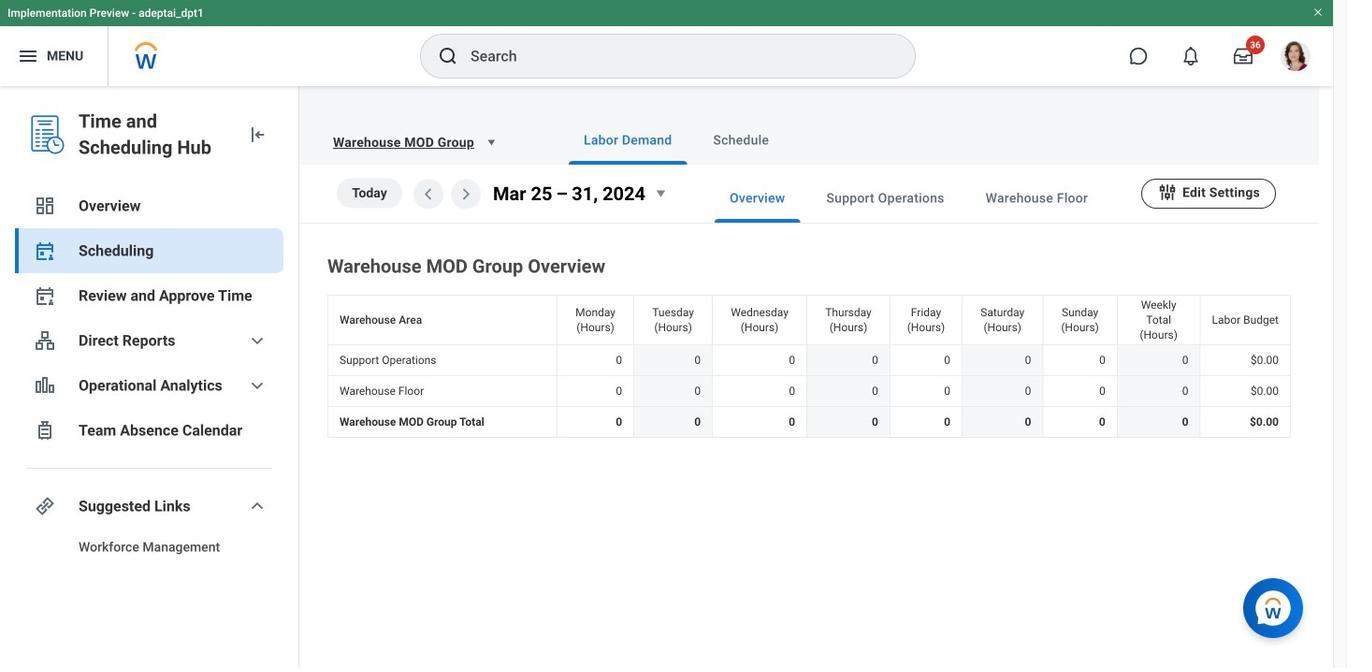 Task type: vqa. For each thing, say whether or not it's contained in the screenshot.
'banner'
yes



Task type: locate. For each thing, give the bounding box(es) containing it.
chevron down small image
[[246, 495, 269, 518]]

0 vertical spatial calendar user solid image
[[34, 240, 56, 262]]

0 vertical spatial tab list
[[532, 116, 1297, 165]]

banner
[[0, 0, 1334, 86]]

configure image
[[1158, 182, 1178, 202]]

link image
[[34, 495, 56, 518]]

tab panel
[[299, 165, 1320, 442]]

time and scheduling hub element
[[79, 109, 231, 161]]

0 vertical spatial caret down small image
[[482, 133, 501, 152]]

1 vertical spatial caret down small image
[[649, 182, 672, 204]]

1 vertical spatial tab list
[[678, 174, 1142, 223]]

caret down small image
[[482, 133, 501, 152], [649, 182, 672, 204]]

1 vertical spatial calendar user solid image
[[34, 285, 56, 307]]

tab list
[[532, 116, 1297, 165], [678, 174, 1142, 223]]

search image
[[437, 45, 460, 67]]

Search Workday  search field
[[471, 36, 877, 77]]

calendar user solid image
[[34, 240, 56, 262], [34, 285, 56, 307]]



Task type: describe. For each thing, give the bounding box(es) containing it.
1 calendar user solid image from the top
[[34, 240, 56, 262]]

navigation pane region
[[0, 86, 299, 668]]

2 calendar user solid image from the top
[[34, 285, 56, 307]]

close environment banner image
[[1313, 7, 1324, 18]]

notifications large image
[[1182, 47, 1201, 66]]

chevron left small image
[[417, 183, 440, 206]]

inbox large image
[[1234, 47, 1253, 66]]

dashboard image
[[34, 195, 56, 217]]

chevron right small image
[[455, 183, 477, 206]]

1 horizontal spatial caret down small image
[[649, 182, 672, 204]]

transformation import image
[[246, 124, 269, 146]]

task timeoff image
[[34, 419, 56, 442]]

profile logan mcneil image
[[1281, 41, 1311, 75]]

0 horizontal spatial caret down small image
[[482, 133, 501, 152]]

justify image
[[17, 45, 39, 67]]



